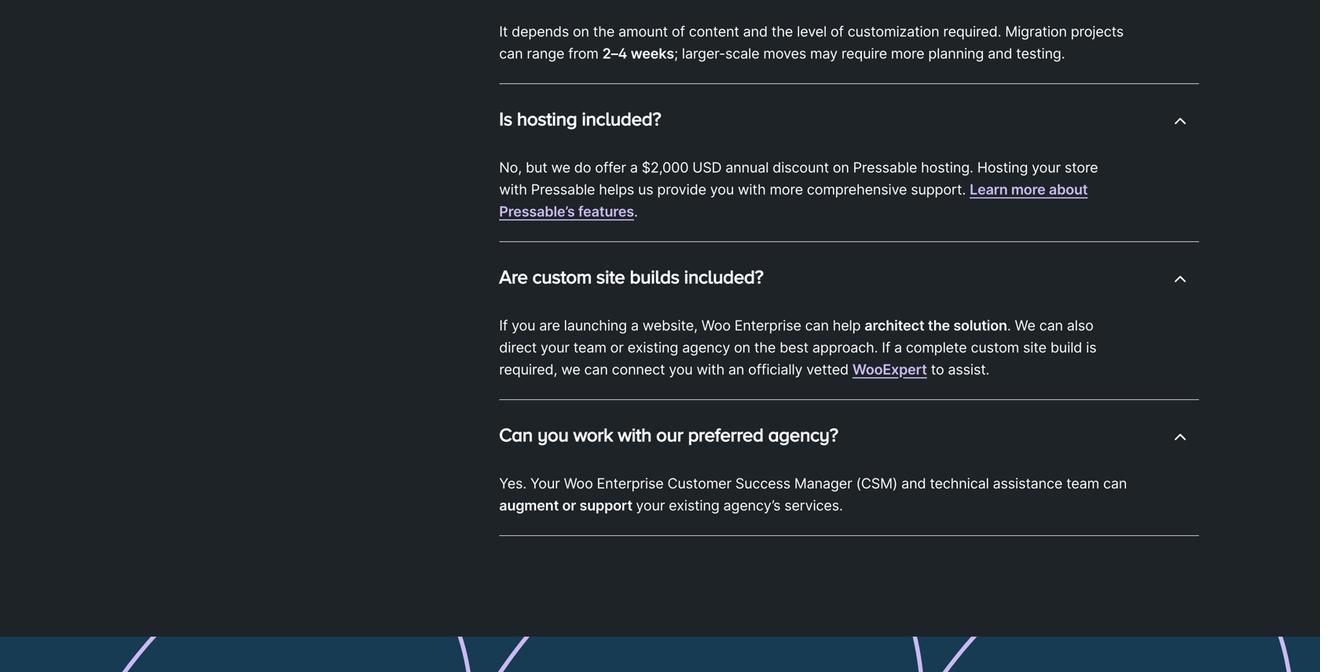 Task type: locate. For each thing, give the bounding box(es) containing it.
a inside "no, but we do offer a $2,000 usd annual discount on pressable hosting. hosting your store with pressable helps us provide you with more comprehensive support."
[[630, 159, 638, 176]]

pressable's
[[499, 203, 575, 220]]

1 vertical spatial a
[[631, 317, 639, 334]]

1 horizontal spatial and
[[902, 475, 927, 492]]

site down we on the top of page
[[1024, 339, 1047, 356]]

. inside . we can also direct your team or existing agency on the best approach. if a complete custom site build is required, we can connect you with an officially vetted
[[1008, 317, 1012, 334]]

of
[[672, 23, 685, 40], [831, 23, 844, 40]]

0 vertical spatial or
[[611, 339, 624, 356]]

existing
[[628, 339, 679, 356], [669, 497, 720, 514]]

required,
[[499, 361, 558, 378]]

2 chevron up image from the top
[[1175, 431, 1187, 447]]

and down required.
[[988, 45, 1013, 62]]

enterprise up best
[[735, 317, 802, 334]]

can
[[499, 424, 533, 445]]

1 horizontal spatial of
[[831, 23, 844, 40]]

with down annual
[[738, 181, 766, 198]]

is hosting included?
[[499, 108, 661, 129]]

.
[[634, 203, 638, 220], [1008, 317, 1012, 334]]

services.
[[785, 497, 843, 514]]

1 vertical spatial on
[[833, 159, 850, 176]]

0 vertical spatial we
[[552, 159, 571, 176]]

2–4 weeks ; larger-scale moves may require more planning and testing.
[[603, 45, 1066, 62]]

0 horizontal spatial and
[[743, 23, 768, 40]]

pressable up comprehensive
[[854, 159, 918, 176]]

0 vertical spatial your
[[1032, 159, 1061, 176]]

2–4
[[603, 45, 628, 62]]

0 horizontal spatial if
[[499, 317, 508, 334]]

preferred
[[688, 424, 764, 445]]

enterprise inside the yes. your woo enterprise customer success manager (csm) and technical assistance team can augment or support your existing agency's services.
[[597, 475, 664, 492]]

1 vertical spatial .
[[1008, 317, 1012, 334]]

1 horizontal spatial .
[[1008, 317, 1012, 334]]

of up the ;
[[672, 23, 685, 40]]

0 vertical spatial enterprise
[[735, 317, 802, 334]]

existing down customer
[[669, 497, 720, 514]]

with
[[499, 181, 527, 198], [738, 181, 766, 198], [697, 361, 725, 378], [618, 424, 652, 445]]

and right (csm)
[[902, 475, 927, 492]]

1 horizontal spatial your
[[636, 497, 665, 514]]

existing up connect
[[628, 339, 679, 356]]

your
[[1032, 159, 1061, 176], [541, 339, 570, 356], [636, 497, 665, 514]]

required.
[[944, 23, 1002, 40]]

team inside . we can also direct your team or existing agency on the best approach. if a complete custom site build is required, we can connect you with an officially vetted
[[574, 339, 607, 356]]

more down hosting
[[1012, 181, 1046, 198]]

your up about
[[1032, 159, 1061, 176]]

is
[[1087, 339, 1097, 356]]

architect
[[865, 317, 925, 334]]

2 horizontal spatial your
[[1032, 159, 1061, 176]]

0 vertical spatial a
[[630, 159, 638, 176]]

0 vertical spatial site
[[597, 266, 625, 287]]

and
[[743, 23, 768, 40], [988, 45, 1013, 62], [902, 475, 927, 492]]

direct
[[499, 339, 537, 356]]

team
[[574, 339, 607, 356], [1067, 475, 1100, 492]]

but
[[526, 159, 548, 176]]

complete
[[906, 339, 967, 356]]

custom down solution
[[971, 339, 1020, 356]]

2 vertical spatial your
[[636, 497, 665, 514]]

your down are
[[541, 339, 570, 356]]

with left the 'our'
[[618, 424, 652, 445]]

more down customization
[[891, 45, 925, 62]]

if
[[499, 317, 508, 334], [882, 339, 891, 356]]

1 horizontal spatial if
[[882, 339, 891, 356]]

1 of from the left
[[672, 23, 685, 40]]

1 vertical spatial existing
[[669, 497, 720, 514]]

you down usd
[[711, 181, 734, 198]]

or up connect
[[611, 339, 624, 356]]

annual
[[726, 159, 769, 176]]

the up complete
[[928, 317, 951, 334]]

of up '2–4 weeks ; larger-scale moves may require more planning and testing.'
[[831, 23, 844, 40]]

1 vertical spatial and
[[988, 45, 1013, 62]]

vetted
[[807, 361, 849, 378]]

on up comprehensive
[[833, 159, 850, 176]]

from
[[569, 45, 599, 62]]

0 horizontal spatial on
[[573, 23, 590, 40]]

we right 'required,'
[[562, 361, 581, 378]]

scale
[[726, 45, 760, 62]]

with down agency
[[697, 361, 725, 378]]

or inside the yes. your woo enterprise customer success manager (csm) and technical assistance team can augment or support your existing agency's services.
[[563, 497, 576, 514]]

2 horizontal spatial on
[[833, 159, 850, 176]]

agency?
[[769, 424, 839, 445]]

enterprise
[[735, 317, 802, 334], [597, 475, 664, 492]]

1 chevron up image from the top
[[1175, 115, 1187, 131]]

0 vertical spatial woo
[[702, 317, 731, 334]]

0 vertical spatial team
[[574, 339, 607, 356]]

0 horizontal spatial site
[[597, 266, 625, 287]]

a down architect
[[895, 339, 903, 356]]

0 horizontal spatial team
[[574, 339, 607, 356]]

the
[[593, 23, 615, 40], [772, 23, 793, 40], [928, 317, 951, 334], [755, 339, 776, 356]]

0 horizontal spatial .
[[634, 203, 638, 220]]

1 horizontal spatial or
[[611, 339, 624, 356]]

amount
[[619, 23, 668, 40]]

included? up offer
[[582, 108, 661, 129]]

1 vertical spatial included?
[[684, 266, 764, 287]]

1 vertical spatial pressable
[[531, 181, 595, 198]]

enterprise up support at bottom left
[[597, 475, 664, 492]]

the up 2–4
[[593, 23, 615, 40]]

chevron up image for is hosting included?
[[1175, 115, 1187, 131]]

2 vertical spatial on
[[734, 339, 751, 356]]

you
[[711, 181, 734, 198], [512, 317, 536, 334], [669, 361, 693, 378], [538, 424, 569, 445]]

woo inside the yes. your woo enterprise customer success manager (csm) and technical assistance team can augment or support your existing agency's services.
[[564, 475, 593, 492]]

. left we on the top of page
[[1008, 317, 1012, 334]]

2 horizontal spatial more
[[1012, 181, 1046, 198]]

0 vertical spatial if
[[499, 317, 508, 334]]

no, but we do offer a $2,000 usd annual discount on pressable hosting. hosting your store with pressable helps us provide you with more comprehensive support.
[[499, 159, 1099, 198]]

a left website,
[[631, 317, 639, 334]]

team inside the yes. your woo enterprise customer success manager (csm) and technical assistance team can augment or support your existing agency's services.
[[1067, 475, 1100, 492]]

2 vertical spatial a
[[895, 339, 903, 356]]

0 horizontal spatial enterprise
[[597, 475, 664, 492]]

0 vertical spatial and
[[743, 23, 768, 40]]

and up scale
[[743, 23, 768, 40]]

1 vertical spatial site
[[1024, 339, 1047, 356]]

1 horizontal spatial team
[[1067, 475, 1100, 492]]

more down discount
[[770, 181, 803, 198]]

can you work with our preferred agency?
[[499, 424, 839, 445]]

1 horizontal spatial pressable
[[854, 159, 918, 176]]

0 horizontal spatial of
[[672, 23, 685, 40]]

0 vertical spatial on
[[573, 23, 590, 40]]

woo right the your
[[564, 475, 593, 492]]

1 vertical spatial your
[[541, 339, 570, 356]]

included? up if you are launching a website, woo enterprise can help architect the solution
[[684, 266, 764, 287]]

or left support at bottom left
[[563, 497, 576, 514]]

content
[[689, 23, 740, 40]]

2 horizontal spatial and
[[988, 45, 1013, 62]]

1 horizontal spatial woo
[[702, 317, 731, 334]]

0 horizontal spatial included?
[[582, 108, 661, 129]]

1 horizontal spatial on
[[734, 339, 751, 356]]

more inside "no, but we do offer a $2,000 usd annual discount on pressable hosting. hosting your store with pressable helps us provide you with more comprehensive support."
[[770, 181, 803, 198]]

1 vertical spatial team
[[1067, 475, 1100, 492]]

with inside . we can also direct your team or existing agency on the best approach. if a complete custom site build is required, we can connect you with an officially vetted
[[697, 361, 725, 378]]

. down helps
[[634, 203, 638, 220]]

customer
[[668, 475, 732, 492]]

if up wooexpert link
[[882, 339, 891, 356]]

0 horizontal spatial custom
[[533, 266, 592, 287]]

1 vertical spatial we
[[562, 361, 581, 378]]

features
[[579, 203, 634, 220]]

0 horizontal spatial your
[[541, 339, 570, 356]]

0 horizontal spatial or
[[563, 497, 576, 514]]

1 vertical spatial if
[[882, 339, 891, 356]]

we left do
[[552, 159, 571, 176]]

0 horizontal spatial more
[[770, 181, 803, 198]]

1 horizontal spatial site
[[1024, 339, 1047, 356]]

1 horizontal spatial enterprise
[[735, 317, 802, 334]]

no,
[[499, 159, 522, 176]]

1 vertical spatial enterprise
[[597, 475, 664, 492]]

1 vertical spatial chevron up image
[[1175, 431, 1187, 447]]

testing.
[[1017, 45, 1066, 62]]

yes.
[[499, 475, 527, 492]]

on up "from"
[[573, 23, 590, 40]]

2 vertical spatial and
[[902, 475, 927, 492]]

0 vertical spatial chevron up image
[[1175, 115, 1187, 131]]

0 horizontal spatial woo
[[564, 475, 593, 492]]

$2,000
[[642, 159, 689, 176]]

help
[[833, 317, 861, 334]]

woo up agency
[[702, 317, 731, 334]]

on for complete
[[734, 339, 751, 356]]

your
[[531, 475, 560, 492]]

assistance
[[993, 475, 1063, 492]]

require
[[842, 45, 888, 62]]

more
[[891, 45, 925, 62], [770, 181, 803, 198], [1012, 181, 1046, 198]]

also
[[1067, 317, 1094, 334]]

you inside . we can also direct your team or existing agency on the best approach. if a complete custom site build is required, we can connect you with an officially vetted
[[669, 361, 693, 378]]

can inside 'it depends on the amount of content and the level of customization required. migration projects can range from'
[[499, 45, 523, 62]]

customization
[[848, 23, 940, 40]]

projects
[[1071, 23, 1124, 40]]

or
[[611, 339, 624, 356], [563, 497, 576, 514]]

your right support at bottom left
[[636, 497, 665, 514]]

custom right are
[[533, 266, 592, 287]]

you down agency
[[669, 361, 693, 378]]

if up direct
[[499, 317, 508, 334]]

1 vertical spatial woo
[[564, 475, 593, 492]]

on inside "no, but we do offer a $2,000 usd annual discount on pressable hosting. hosting your store with pressable helps us provide you with more comprehensive support."
[[833, 159, 850, 176]]

0 vertical spatial .
[[634, 203, 638, 220]]

(csm)
[[857, 475, 898, 492]]

depends
[[512, 23, 569, 40]]

team down launching
[[574, 339, 607, 356]]

we
[[552, 159, 571, 176], [562, 361, 581, 378]]

pressable down do
[[531, 181, 595, 198]]

team right assistance
[[1067, 475, 1100, 492]]

do
[[575, 159, 592, 176]]

on up an
[[734, 339, 751, 356]]

about
[[1049, 181, 1088, 198]]

the up officially
[[755, 339, 776, 356]]

;
[[675, 45, 678, 62]]

can
[[499, 45, 523, 62], [806, 317, 829, 334], [1040, 317, 1064, 334], [585, 361, 608, 378], [1104, 475, 1128, 492]]

1 horizontal spatial custom
[[971, 339, 1020, 356]]

site left builds
[[597, 266, 625, 287]]

1 vertical spatial or
[[563, 497, 576, 514]]

chevron up image
[[1175, 115, 1187, 131], [1175, 431, 1187, 447]]

a
[[630, 159, 638, 176], [631, 317, 639, 334], [895, 339, 903, 356]]

2 of from the left
[[831, 23, 844, 40]]

manager
[[795, 475, 853, 492]]

0 vertical spatial existing
[[628, 339, 679, 356]]

1 vertical spatial custom
[[971, 339, 1020, 356]]

0 horizontal spatial pressable
[[531, 181, 595, 198]]

a right offer
[[630, 159, 638, 176]]

on inside . we can also direct your team or existing agency on the best approach. if a complete custom site build is required, we can connect you with an officially vetted
[[734, 339, 751, 356]]



Task type: vqa. For each thing, say whether or not it's contained in the screenshot.
external link image
no



Task type: describe. For each thing, give the bounding box(es) containing it.
builds
[[630, 266, 680, 287]]

hosting
[[978, 159, 1029, 176]]

it
[[499, 23, 508, 40]]

with down "no,"
[[499, 181, 527, 198]]

learn more about pressable's features link
[[499, 181, 1088, 220]]

site inside . we can also direct your team or existing agency on the best approach. if a complete custom site build is required, we can connect you with an officially vetted
[[1024, 339, 1047, 356]]

agency's
[[724, 497, 781, 514]]

an
[[729, 361, 745, 378]]

. we can also direct your team or existing agency on the best approach. if a complete custom site build is required, we can connect you with an officially vetted
[[499, 317, 1097, 378]]

on for with
[[833, 159, 850, 176]]

comprehensive
[[807, 181, 908, 198]]

level
[[797, 23, 827, 40]]

connect
[[612, 361, 665, 378]]

build
[[1051, 339, 1083, 356]]

wooexpert
[[853, 361, 928, 378]]

best
[[780, 339, 809, 356]]

custom inside . we can also direct your team or existing agency on the best approach. if a complete custom site build is required, we can connect you with an officially vetted
[[971, 339, 1020, 356]]

usd
[[693, 159, 722, 176]]

wooexpert to assist.
[[853, 361, 990, 378]]

we inside "no, but we do offer a $2,000 usd annual discount on pressable hosting. hosting your store with pressable helps us provide you with more comprehensive support."
[[552, 159, 571, 176]]

wooexpert link
[[853, 361, 928, 378]]

augment
[[499, 497, 559, 514]]

we
[[1015, 317, 1036, 334]]

your inside . we can also direct your team or existing agency on the best approach. if a complete custom site build is required, we can connect you with an officially vetted
[[541, 339, 570, 356]]

if you are launching a website, woo enterprise can help architect the solution
[[499, 317, 1008, 334]]

work
[[574, 424, 613, 445]]

support
[[580, 497, 633, 514]]

weeks
[[631, 45, 675, 62]]

are
[[499, 266, 528, 287]]

technical
[[930, 475, 990, 492]]

helps
[[599, 181, 635, 198]]

or inside . we can also direct your team or existing agency on the best approach. if a complete custom site build is required, we can connect you with an officially vetted
[[611, 339, 624, 356]]

migration
[[1006, 23, 1068, 40]]

solution
[[954, 317, 1008, 334]]

learn
[[970, 181, 1008, 198]]

0 vertical spatial included?
[[582, 108, 661, 129]]

is
[[499, 108, 513, 129]]

you inside "no, but we do offer a $2,000 usd annual discount on pressable hosting. hosting your store with pressable helps us provide you with more comprehensive support."
[[711, 181, 734, 198]]

range
[[527, 45, 565, 62]]

provide
[[658, 181, 707, 198]]

store
[[1065, 159, 1099, 176]]

1 horizontal spatial included?
[[684, 266, 764, 287]]

are custom site builds included?
[[499, 266, 764, 287]]

hosting
[[517, 108, 577, 129]]

may
[[811, 45, 838, 62]]

moves
[[764, 45, 807, 62]]

approach.
[[813, 339, 878, 356]]

if inside . we can also direct your team or existing agency on the best approach. if a complete custom site build is required, we can connect you with an officially vetted
[[882, 339, 891, 356]]

1 horizontal spatial more
[[891, 45, 925, 62]]

your inside the yes. your woo enterprise customer success manager (csm) and technical assistance team can augment or support your existing agency's services.
[[636, 497, 665, 514]]

chevron up image for can you work with our preferred agency?
[[1175, 431, 1187, 447]]

success
[[736, 475, 791, 492]]

0 vertical spatial custom
[[533, 266, 592, 287]]

existing inside . we can also direct your team or existing agency on the best approach. if a complete custom site build is required, we can connect you with an officially vetted
[[628, 339, 679, 356]]

are
[[540, 317, 560, 334]]

hosting.
[[922, 159, 974, 176]]

. for . we can also direct your team or existing agency on the best approach. if a complete custom site build is required, we can connect you with an officially vetted
[[1008, 317, 1012, 334]]

yes. your woo enterprise customer success manager (csm) and technical assistance team can augment or support your existing agency's services.
[[499, 475, 1128, 514]]

offer
[[595, 159, 626, 176]]

our
[[657, 424, 684, 445]]

and inside the yes. your woo enterprise customer success manager (csm) and technical assistance team can augment or support your existing agency's services.
[[902, 475, 927, 492]]

on inside 'it depends on the amount of content and the level of customization required. migration projects can range from'
[[573, 23, 590, 40]]

support.
[[911, 181, 966, 198]]

agency
[[682, 339, 731, 356]]

0 vertical spatial pressable
[[854, 159, 918, 176]]

you right can
[[538, 424, 569, 445]]

to
[[931, 361, 945, 378]]

it depends on the amount of content and the level of customization required. migration projects can range from
[[499, 23, 1124, 62]]

larger-
[[682, 45, 726, 62]]

chevron up image
[[1175, 273, 1187, 289]]

officially
[[749, 361, 803, 378]]

more inside learn more about pressable's features
[[1012, 181, 1046, 198]]

you up direct
[[512, 317, 536, 334]]

your inside "no, but we do offer a $2,000 usd annual discount on pressable hosting. hosting your store with pressable helps us provide you with more comprehensive support."
[[1032, 159, 1061, 176]]

can inside the yes. your woo enterprise customer success manager (csm) and technical assistance team can augment or support your existing agency's services.
[[1104, 475, 1128, 492]]

learn more about pressable's features
[[499, 181, 1088, 220]]

a inside . we can also direct your team or existing agency on the best approach. if a complete custom site build is required, we can connect you with an officially vetted
[[895, 339, 903, 356]]

existing inside the yes. your woo enterprise customer success manager (csm) and technical assistance team can augment or support your existing agency's services.
[[669, 497, 720, 514]]

we inside . we can also direct your team or existing agency on the best approach. if a complete custom site build is required, we can connect you with an officially vetted
[[562, 361, 581, 378]]

. for .
[[634, 203, 638, 220]]

the inside . we can also direct your team or existing agency on the best approach. if a complete custom site build is required, we can connect you with an officially vetted
[[755, 339, 776, 356]]

assist.
[[948, 361, 990, 378]]

website,
[[643, 317, 698, 334]]

the up moves
[[772, 23, 793, 40]]

launching
[[564, 317, 627, 334]]

discount
[[773, 159, 829, 176]]

and inside 'it depends on the amount of content and the level of customization required. migration projects can range from'
[[743, 23, 768, 40]]

planning
[[929, 45, 984, 62]]

us
[[638, 181, 654, 198]]



